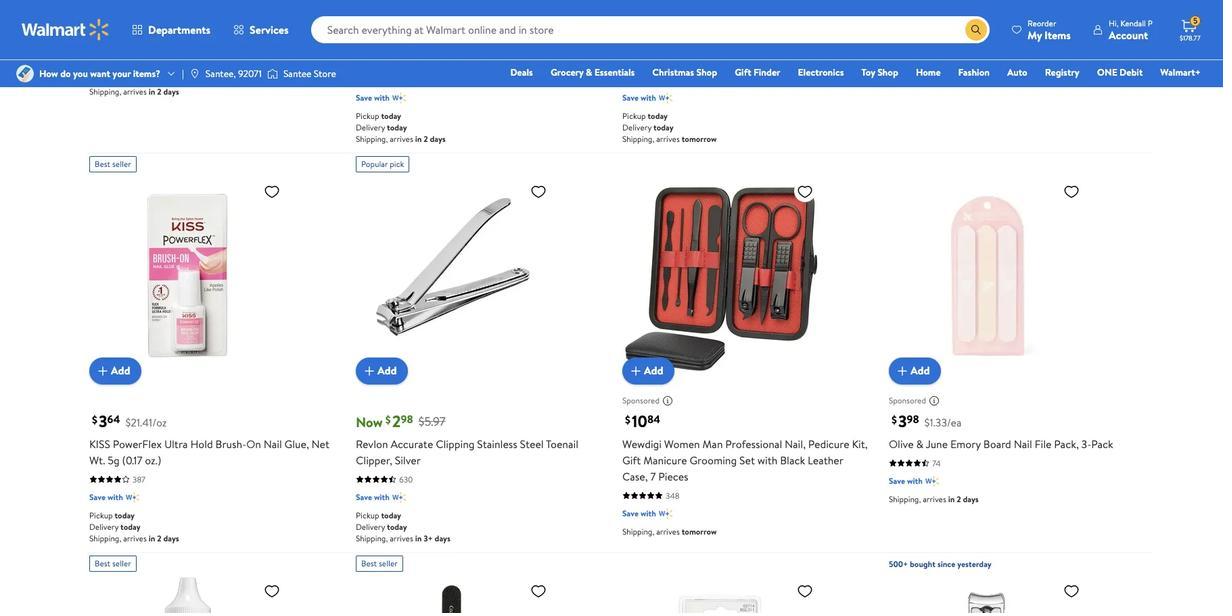 Task type: describe. For each thing, give the bounding box(es) containing it.
revlon
[[356, 437, 388, 452]]

hi,
[[1109, 17, 1119, 29]]

save with for kiss powerflex ultra hold brush-on nail glue, net wt. 5g (0.17 oz.)
[[89, 492, 123, 503]]

Search search field
[[311, 16, 990, 43]]

arrives down 74
[[923, 494, 947, 505]]

3+ inside 'pickup today delivery today shipping, arrives in 3+ days'
[[424, 533, 433, 544]]

brush-
[[216, 437, 246, 452]]

pick
[[390, 158, 404, 170]]

pack,
[[1055, 437, 1079, 452]]

save with for essie salon quality 8 free vegan nail polish, gel setter, 0.46 fl oz bottle
[[623, 92, 656, 103]]

finder
[[754, 66, 781, 79]]

case,
[[623, 469, 648, 484]]

shipping, inside 'pickup today delivery today shipping, arrives in 3+ days'
[[356, 533, 388, 544]]

$ for $ 10 84
[[625, 413, 631, 427]]

nail inside the olive & june long lasting nail polish, the topcoat, clear, 0.46 fl oz
[[212, 13, 231, 27]]

92071
[[238, 67, 262, 80]]

3 add to cart image from the left
[[895, 363, 911, 379]]

2 horizontal spatial free
[[889, 50, 905, 62]]

3 for $ 3 98 $1.33/ea olive & june emory board nail file pack, 3-pack
[[899, 410, 907, 433]]

free shipping, arrives in 3+ days
[[889, 50, 1001, 62]]

arrives down 387 at the bottom left
[[123, 533, 147, 544]]

essentials
[[595, 66, 635, 79]]

auto link
[[1002, 65, 1034, 80]]

on
[[246, 437, 261, 452]]

man
[[703, 437, 723, 452]]

kendall
[[1121, 17, 1146, 29]]

& inside $ 3 98 $1.33/ea olive & june emory board nail file pack, 3-pack
[[917, 437, 924, 452]]

|
[[182, 67, 184, 80]]

500+
[[889, 559, 908, 570]]

departments
[[148, 22, 211, 37]]

walmart plus image for olive & june emory board nail file pack, 3-pack
[[926, 475, 939, 488]]

delivery for 64
[[89, 521, 119, 533]]

2 tomorrow from the top
[[682, 526, 717, 538]]

do
[[60, 67, 71, 80]]

in down items?
[[149, 86, 155, 97]]

$5.97
[[419, 414, 446, 431]]

1277
[[133, 50, 148, 61]]

& for june
[[117, 13, 124, 27]]

board
[[984, 437, 1012, 452]]

pieces
[[659, 469, 689, 484]]

best seller for sally hansen moisturizing instant cuticle remover oil, 1 fl oz, aloe & chamomile image
[[95, 558, 131, 569]]

pack
[[1092, 437, 1114, 452]]

 image for santee, 92071
[[189, 68, 200, 79]]

save with for essie salon quality 8 free vegan nail polish, marshmallow, 0.46 fl oz bottle
[[356, 92, 390, 103]]

file
[[1035, 437, 1052, 452]]

seller for sally hansen moisturizing instant cuticle remover oil, 1 fl oz, aloe & chamomile image
[[112, 558, 131, 569]]

save with for olive & june emory board nail file pack, 3-pack
[[889, 475, 923, 487]]

free for bottle
[[454, 37, 475, 52]]

387
[[133, 474, 146, 486]]

1 horizontal spatial gift
[[735, 66, 752, 79]]

hold
[[190, 437, 213, 452]]

$5.32
[[435, 12, 457, 25]]

$1.33/ea
[[925, 415, 962, 430]]

with for essie salon quality 8 free vegan nail polish, gel setter, 0.46 fl oz bottle
[[641, 92, 656, 103]]

5
[[1194, 15, 1198, 27]]

walmart plus image for 2
[[392, 491, 406, 504]]

save for essie salon quality 8 free vegan nail polish, marshmallow, 0.46 fl oz bottle
[[356, 92, 372, 103]]

pickup inside pickup today delivery today shipping, arrives tomorrow
[[623, 110, 646, 121]]

with for essie salon quality 8 free vegan nail polish, marshmallow, 0.46 fl oz bottle
[[374, 92, 390, 103]]

seller for equate beauty nail file, black 100/180 image
[[379, 558, 398, 569]]

8 for oz
[[712, 37, 718, 52]]

shop for christmas shop
[[697, 66, 717, 79]]

lasting
[[176, 13, 210, 27]]

services button
[[222, 14, 300, 46]]

fashion
[[959, 66, 990, 79]]

save for kiss powerflex ultra hold brush-on nail glue, net wt. 5g (0.17 oz.)
[[89, 492, 106, 503]]

save for wewdigi women man professional nail, pedicure kit, gift manicure grooming set with black leather case, 7 pieces
[[623, 508, 639, 519]]

arrives down items?
[[123, 86, 147, 97]]

toy
[[862, 66, 876, 79]]

3 for $ 3 64 $21.41/oz kiss powerflex ultra hold brush-on nail glue, net wt. 5g (0.17 oz.)
[[99, 410, 107, 433]]

quality for fl
[[409, 37, 443, 52]]

essie for essie salon quality 8 free vegan nail polish, gel setter, 0.46 fl oz bottle
[[623, 37, 645, 52]]

from for essie salon quality 8 free vegan nail polish, gel setter, 0.46 fl oz bottle
[[679, 12, 699, 25]]

powerflex
[[113, 437, 162, 452]]

gift inside 'wewdigi women man professional nail, pedicure kit, gift manicure grooming set with black leather case, 7 pieces'
[[623, 453, 641, 468]]

2 inside now $ 2 98 $5.97 revlon accurate clipping stainless steel toenail clipper, silver
[[392, 410, 401, 433]]

add to favorites list, revlon accurate clipping stainless steel toenail clipper, silver image
[[531, 183, 547, 200]]

olive & june long lasting nail polish, the topcoat, clear, 0.46 fl oz
[[89, 13, 324, 44]]

clipping
[[436, 437, 475, 452]]

pickup today delivery today shipping, arrives tomorrow
[[623, 110, 717, 144]]

reorder my items
[[1028, 17, 1071, 42]]

with for revlon accurate clipping stainless steel toenail clipper, silver
[[374, 492, 390, 503]]

arrives up fashion 'link'
[[940, 50, 963, 62]]

894
[[666, 74, 680, 86]]

accurate
[[391, 437, 433, 452]]

nail,
[[785, 437, 806, 452]]

add for add button associated with revlon accurate clipping stainless steel toenail clipper, silver image
[[378, 364, 397, 378]]

since
[[938, 559, 956, 570]]

one debit link
[[1091, 65, 1149, 80]]

popular
[[361, 158, 388, 170]]

women
[[664, 437, 700, 452]]

christmas
[[653, 66, 694, 79]]

oz for setter,
[[689, 53, 700, 68]]

1 horizontal spatial shipping, arrives in 2 days
[[889, 494, 979, 505]]

toenail
[[546, 437, 579, 452]]

items?
[[133, 67, 160, 80]]

dermanail nail conditioner, 1 ounce
[[889, 13, 1061, 27]]

shipping,
[[907, 50, 938, 62]]

$ for $ 3 64 $21.41/oz kiss powerflex ultra hold brush-on nail glue, net wt. 5g (0.17 oz.)
[[92, 413, 97, 427]]

olive inside the olive & june long lasting nail polish, the topcoat, clear, 0.46 fl oz
[[89, 13, 114, 27]]

5g
[[108, 453, 120, 468]]

revlon accurate clipping stainless steel fingernail clipper, silver image
[[889, 578, 1085, 614]]

add to cart image for $
[[361, 363, 378, 379]]

add for add button for olive & june emory board nail file pack, 3-pack image
[[911, 364, 930, 378]]

fl inside essie salon quality 8 free vegan nail polish, marshmallow, 0.46 fl oz bottle 8239
[[446, 53, 453, 68]]

in inside 'pickup today delivery today shipping, arrives in 3+ days'
[[415, 533, 422, 544]]

add to favorites list, kiss powerflex ultra hold brush-on nail glue, net wt. 5g (0.17 oz.) image
[[264, 183, 280, 200]]

electronics link
[[792, 65, 850, 80]]

now $ 2 98 $5.97 revlon accurate clipping stainless steel toenail clipper, silver
[[356, 410, 579, 468]]

nail left search icon
[[942, 13, 960, 27]]

polish, for essie salon quality 8 free vegan nail polish, gel setter, 0.46 fl oz bottle
[[797, 37, 827, 52]]

you
[[73, 67, 88, 80]]

add to favorites list, wewdigi women man professional nail, pedicure kit, gift manicure grooming set with black leather case, 7 pieces image
[[797, 183, 813, 200]]

$8.47
[[702, 12, 724, 25]]

now
[[356, 413, 383, 431]]

add to favorites list, equate beauty nail file, black 100/180 image
[[531, 583, 547, 600]]

add to favorites list, kiss powerflex ultra hold extended nozzle precision nail glue image
[[797, 583, 813, 600]]

10
[[632, 410, 648, 433]]

best for sally hansen moisturizing instant cuticle remover oil, 1 fl oz, aloe & chamomile image
[[95, 558, 110, 569]]

fashion link
[[953, 65, 996, 80]]

pickup today delivery today shipping, arrives in 2 days for 3
[[89, 510, 179, 544]]

your
[[113, 67, 131, 80]]

grooming
[[690, 453, 737, 468]]

arrives down '348'
[[657, 526, 680, 538]]

home
[[916, 66, 941, 79]]

oz.)
[[145, 453, 161, 468]]

wewdigi women man professional nail, pedicure kit, gift manicure grooming set with black leather case, 7 pieces image
[[623, 178, 819, 374]]

registry
[[1045, 66, 1080, 79]]

how
[[39, 67, 58, 80]]

options for essie salon quality 8 free vegan nail polish, gel setter, 0.46 fl oz bottle
[[647, 12, 677, 25]]

with for olive & june emory board nail file pack, 3-pack
[[907, 475, 923, 487]]

deals link
[[504, 65, 539, 80]]

630
[[399, 474, 413, 486]]

departments button
[[120, 14, 222, 46]]

conditioner,
[[963, 13, 1021, 27]]

search icon image
[[971, 24, 982, 35]]

set
[[740, 453, 755, 468]]

(0.17
[[122, 453, 142, 468]]

in down '8239'
[[415, 133, 422, 144]]

delivery for quality
[[356, 121, 385, 133]]

add button for the kiss powerflex ultra hold brush-on nail glue, net wt. 5g (0.17 oz.) image at the left of the page
[[89, 358, 141, 385]]

ad disclaimer and feedback for ingridsponsoredproducts image
[[929, 396, 940, 406]]

bottle inside essie salon quality 8 free vegan nail polish, marshmallow, 0.46 fl oz bottle 8239
[[468, 53, 497, 68]]

home link
[[910, 65, 947, 80]]

1 horizontal spatial 3+
[[974, 50, 983, 62]]

popular pick
[[361, 158, 404, 170]]

shipping, inside pickup today delivery today shipping, arrives tomorrow
[[623, 133, 655, 144]]

 image for santee store
[[267, 67, 278, 81]]

days inside 'pickup today delivery today shipping, arrives in 3+ days'
[[435, 533, 451, 544]]

one debit
[[1097, 66, 1143, 79]]

add for the kiss powerflex ultra hold brush-on nail glue, net wt. 5g (0.17 oz.) image at the left of the page add button
[[111, 364, 130, 378]]

0.46 inside essie salon quality 8 free vegan nail polish, marshmallow, 0.46 fl oz bottle 8239
[[423, 53, 444, 68]]

fl for setter,
[[680, 53, 687, 68]]

oz inside essie salon quality 8 free vegan nail polish, marshmallow, 0.46 fl oz bottle 8239
[[455, 53, 466, 68]]

stainless
[[477, 437, 518, 452]]

gift finder link
[[729, 65, 787, 80]]



Task type: vqa. For each thing, say whether or not it's contained in the screenshot.
bottommost 3+
yes



Task type: locate. For each thing, give the bounding box(es) containing it.
0 horizontal spatial 8
[[446, 37, 452, 52]]

more up marshmallow,
[[356, 12, 378, 25]]

1 horizontal spatial vegan
[[745, 37, 774, 52]]

0 horizontal spatial fl
[[143, 29, 149, 44]]

3 up kiss
[[99, 410, 107, 433]]

arrives down 894
[[657, 133, 680, 144]]

0 horizontal spatial polish,
[[233, 13, 263, 27]]

leather
[[808, 453, 844, 468]]

3 left $1.33/ea
[[899, 410, 907, 433]]

& right grocery
[[586, 66, 592, 79]]

black
[[780, 453, 805, 468]]

3 inside $ 3 64 $21.41/oz kiss powerflex ultra hold brush-on nail glue, net wt. 5g (0.17 oz.)
[[99, 410, 107, 433]]

polish, inside the olive & june long lasting nail polish, the topcoat, clear, 0.46 fl oz
[[233, 13, 263, 27]]

1 vertical spatial gift
[[623, 453, 641, 468]]

1 quality from the left
[[409, 37, 443, 52]]

0 horizontal spatial &
[[117, 13, 124, 27]]

sally hansen moisturizing instant cuticle remover oil, 1 fl oz, aloe & chamomile image
[[89, 578, 286, 614]]

1 vertical spatial pickup today delivery today shipping, arrives in 2 days
[[89, 510, 179, 544]]

more up setter,
[[623, 12, 644, 25]]

2 horizontal spatial polish,
[[797, 37, 827, 52]]

pickup up popular
[[356, 110, 379, 121]]

74
[[933, 458, 941, 469]]

add up ad disclaimer and feedback for ingridsponsoredproducts image
[[644, 364, 664, 378]]

salon for setter,
[[648, 37, 673, 52]]

arrives up pick
[[390, 133, 413, 144]]

quality up christmas shop link
[[676, 37, 710, 52]]

add to favorites list, revlon accurate clipping stainless steel fingernail clipper, silver image
[[1064, 583, 1080, 600]]

add for wewdigi women man professional nail, pedicure kit, gift manicure grooming set with black leather case, 7 pieces image add button
[[644, 364, 664, 378]]

1 horizontal spatial polish,
[[531, 37, 561, 52]]

3+ up equate beauty nail file, black 100/180 image
[[424, 533, 433, 544]]

1 add button from the left
[[89, 358, 141, 385]]

2 8 from the left
[[712, 37, 718, 52]]

0.46 for setter,
[[657, 53, 678, 68]]

1 horizontal spatial sponsored
[[889, 395, 926, 407]]

walmart plus image down 387 at the bottom left
[[126, 491, 139, 504]]

 image right "|"
[[189, 68, 200, 79]]

want
[[90, 67, 110, 80]]

kiss powerflex ultra hold extended nozzle precision nail glue image
[[623, 578, 819, 614]]

 image right 92071
[[267, 67, 278, 81]]

3 $ from the left
[[625, 413, 631, 427]]

0 horizontal spatial june
[[126, 13, 148, 27]]

1 tomorrow from the top
[[682, 133, 717, 144]]

1 vertical spatial tomorrow
[[682, 526, 717, 538]]

delivery down clipper,
[[356, 521, 385, 533]]

1 98 from the left
[[401, 412, 413, 427]]

0 horizontal spatial quality
[[409, 37, 443, 52]]

$ left 64
[[92, 413, 97, 427]]

1 options from the left
[[380, 12, 411, 25]]

options up marshmallow,
[[380, 12, 411, 25]]

add to cart image
[[95, 363, 111, 379], [361, 363, 378, 379], [895, 363, 911, 379]]

& for essentials
[[586, 66, 592, 79]]

oz
[[152, 29, 162, 44], [455, 53, 466, 68], [689, 53, 700, 68]]

0 horizontal spatial free
[[454, 37, 475, 52]]

polish, inside "essie salon quality 8 free vegan nail polish, gel setter, 0.46 fl oz bottle"
[[797, 37, 827, 52]]

nail left file
[[1014, 437, 1033, 452]]

essie inside essie salon quality 8 free vegan nail polish, marshmallow, 0.46 fl oz bottle 8239
[[356, 37, 379, 52]]

2 horizontal spatial fl
[[680, 53, 687, 68]]

84
[[648, 412, 661, 427]]

add button up the now
[[356, 358, 408, 385]]

june inside $ 3 98 $1.33/ea olive & june emory board nail file pack, 3-pack
[[926, 437, 948, 452]]

pickup for 64
[[89, 510, 113, 521]]

0 horizontal spatial essie
[[356, 37, 379, 52]]

shop inside toy shop link
[[878, 66, 899, 79]]

shop right christmas
[[697, 66, 717, 79]]

polish,
[[233, 13, 263, 27], [531, 37, 561, 52], [797, 37, 827, 52]]

$ right the now
[[386, 413, 391, 427]]

santee, 92071
[[206, 67, 262, 80]]

1 vegan from the left
[[478, 37, 507, 52]]

1 sponsored from the left
[[623, 395, 660, 407]]

services
[[250, 22, 289, 37]]

essie up setter,
[[623, 37, 645, 52]]

1 horizontal spatial 98
[[907, 412, 919, 427]]

$ left $1.33/ea
[[892, 413, 897, 427]]

reorder
[[1028, 17, 1057, 29]]

0 horizontal spatial salon
[[381, 37, 407, 52]]

0 horizontal spatial vegan
[[478, 37, 507, 52]]

june up 74
[[926, 437, 948, 452]]

1 add from the left
[[111, 364, 130, 378]]

quality for 0.46
[[676, 37, 710, 52]]

vegan up deals link
[[478, 37, 507, 52]]

bottle left deals link
[[468, 53, 497, 68]]

delivery inside 'pickup today delivery today shipping, arrives in 3+ days'
[[356, 521, 385, 533]]

add to favorites list, sally hansen moisturizing instant cuticle remover oil, 1 fl oz, aloe & chamomile image
[[264, 583, 280, 600]]

toy shop link
[[856, 65, 905, 80]]

$ inside now $ 2 98 $5.97 revlon accurate clipping stainless steel toenail clipper, silver
[[386, 413, 391, 427]]

2 essie from the left
[[623, 37, 645, 52]]

2 add button from the left
[[356, 358, 408, 385]]

1 3 from the left
[[99, 410, 107, 433]]

3 inside $ 3 98 $1.33/ea olive & june emory board nail file pack, 3-pack
[[899, 410, 907, 433]]

emory
[[951, 437, 981, 452]]

1 vertical spatial shipping, arrives in 2 days
[[889, 494, 979, 505]]

olive inside $ 3 98 $1.33/ea olive & june emory board nail file pack, 3-pack
[[889, 437, 914, 452]]

add button for revlon accurate clipping stainless steel toenail clipper, silver image
[[356, 358, 408, 385]]

walmart plus image down 894
[[659, 91, 673, 105]]

98 left $1.33/ea
[[907, 412, 919, 427]]

shipping, arrives tomorrow
[[623, 526, 717, 538]]

0 vertical spatial olive
[[89, 13, 114, 27]]

essie for essie salon quality 8 free vegan nail polish, marshmallow, 0.46 fl oz bottle 8239
[[356, 37, 379, 52]]

one
[[1097, 66, 1118, 79]]

santee store
[[283, 67, 336, 80]]

0 horizontal spatial bottle
[[468, 53, 497, 68]]

more for essie salon quality 8 free vegan nail polish, marshmallow, 0.46 fl oz bottle
[[356, 12, 378, 25]]

1 horizontal spatial olive
[[889, 437, 914, 452]]

save for olive & june emory board nail file pack, 3-pack
[[889, 475, 905, 487]]

0 horizontal spatial walmart plus image
[[126, 491, 139, 504]]

walmart plus image up shipping, arrives tomorrow
[[659, 507, 673, 521]]

quality
[[409, 37, 443, 52], [676, 37, 710, 52]]

fl down more options from $8.47
[[680, 53, 687, 68]]

sponsored up 10 at bottom right
[[623, 395, 660, 407]]

0 vertical spatial shipping, arrives in 2 days
[[89, 86, 179, 97]]

& inside the olive & june long lasting nail polish, the topcoat, clear, 0.46 fl oz
[[117, 13, 124, 27]]

1 horizontal spatial 3
[[899, 410, 907, 433]]

1 horizontal spatial fl
[[446, 53, 453, 68]]

fl for clear,
[[143, 29, 149, 44]]

from left $8.47
[[679, 12, 699, 25]]

bought
[[910, 559, 936, 570]]

gift up the 'case,' on the bottom of the page
[[623, 453, 641, 468]]

0 horizontal spatial from
[[413, 12, 433, 25]]

500+ bought since yesterday
[[889, 559, 992, 570]]

best for equate beauty nail file, black 100/180 image
[[361, 558, 377, 569]]

2 more from the left
[[623, 12, 644, 25]]

1 horizontal spatial more
[[623, 12, 644, 25]]

3 add button from the left
[[623, 358, 674, 385]]

delivery up popular
[[356, 121, 385, 133]]

$
[[92, 413, 97, 427], [386, 413, 391, 427], [625, 413, 631, 427], [892, 413, 897, 427]]

june inside the olive & june long lasting nail polish, the topcoat, clear, 0.46 fl oz
[[126, 13, 148, 27]]

delivery inside pickup today delivery today shipping, arrives tomorrow
[[623, 121, 652, 133]]

olive right kit,
[[889, 437, 914, 452]]

$21.41/oz
[[126, 415, 167, 430]]

olive
[[89, 13, 114, 27], [889, 437, 914, 452]]

nail right lasting
[[212, 13, 231, 27]]

0 vertical spatial tomorrow
[[682, 133, 717, 144]]

vegan
[[478, 37, 507, 52], [745, 37, 774, 52]]

$ inside $ 3 64 $21.41/oz kiss powerflex ultra hold brush-on nail glue, net wt. 5g (0.17 oz.)
[[92, 413, 97, 427]]

options up setter,
[[647, 12, 677, 25]]

pickup today delivery today shipping, arrives in 2 days up pick
[[356, 110, 446, 144]]

oz for clear,
[[152, 29, 162, 44]]

4 $ from the left
[[892, 413, 897, 427]]

registry link
[[1039, 65, 1086, 80]]

0 horizontal spatial olive
[[89, 13, 114, 27]]

tomorrow inside pickup today delivery today shipping, arrives tomorrow
[[682, 133, 717, 144]]

348
[[666, 490, 680, 502]]

nail inside $ 3 98 $1.33/ea olive & june emory board nail file pack, 3-pack
[[1014, 437, 1033, 452]]

pickup today delivery today shipping, arrives in 2 days
[[356, 110, 446, 144], [89, 510, 179, 544]]

1 shop from the left
[[697, 66, 717, 79]]

98 inside now $ 2 98 $5.97 revlon accurate clipping stainless steel toenail clipper, silver
[[401, 412, 413, 427]]

more for essie salon quality 8 free vegan nail polish, gel setter, 0.46 fl oz bottle
[[623, 12, 644, 25]]

hi, kendall p account
[[1109, 17, 1153, 42]]

$ 10 84
[[625, 410, 661, 433]]

free for oz
[[721, 37, 742, 52]]

pickup today delivery today shipping, arrives in 3+ days
[[356, 510, 451, 544]]

quality inside "essie salon quality 8 free vegan nail polish, gel setter, 0.46 fl oz bottle"
[[676, 37, 710, 52]]

2 bottle from the left
[[702, 53, 732, 68]]

1 horizontal spatial pickup today delivery today shipping, arrives in 2 days
[[356, 110, 446, 144]]

with inside 'wewdigi women man professional nail, pedicure kit, gift manicure grooming set with black leather case, 7 pieces'
[[758, 453, 778, 468]]

2 horizontal spatial 0.46
[[657, 53, 678, 68]]

4 add button from the left
[[889, 358, 941, 385]]

$ inside $ 3 98 $1.33/ea olive & june emory board nail file pack, 3-pack
[[892, 413, 897, 427]]

1 horizontal spatial &
[[586, 66, 592, 79]]

fl up 1277
[[143, 29, 149, 44]]

0 horizontal spatial  image
[[189, 68, 200, 79]]

8 for bottle
[[446, 37, 452, 52]]

1 horizontal spatial shop
[[878, 66, 899, 79]]

bottle down $8.47
[[702, 53, 732, 68]]

1 horizontal spatial june
[[926, 437, 948, 452]]

add button up 64
[[89, 358, 141, 385]]

8
[[446, 37, 452, 52], [712, 37, 718, 52]]

1 essie from the left
[[356, 37, 379, 52]]

1 horizontal spatial 0.46
[[423, 53, 444, 68]]

8 down $8.47
[[712, 37, 718, 52]]

4 add from the left
[[911, 364, 930, 378]]

$ inside $ 10 84
[[625, 413, 631, 427]]

arrives inside pickup today delivery today shipping, arrives tomorrow
[[657, 133, 680, 144]]

0.46 up 894
[[657, 53, 678, 68]]

0.46 up 1277
[[119, 29, 140, 44]]

vegan up gift finder link
[[745, 37, 774, 52]]

clipper,
[[356, 453, 392, 468]]

essie
[[356, 37, 379, 52], [623, 37, 645, 52]]

1 $ from the left
[[92, 413, 97, 427]]

revlon accurate clipping stainless steel toenail clipper, silver image
[[356, 178, 552, 374]]

shipping, arrives in 2 days
[[89, 86, 179, 97], [889, 494, 979, 505]]

santee,
[[206, 67, 236, 80]]

 image
[[267, 67, 278, 81], [189, 68, 200, 79]]

in up "fashion"
[[965, 50, 972, 62]]

0 horizontal spatial more
[[356, 12, 378, 25]]

gel
[[830, 37, 846, 52]]

2 vegan from the left
[[745, 37, 774, 52]]

0 vertical spatial june
[[126, 13, 148, 27]]

5 $178.77
[[1180, 15, 1201, 43]]

pickup down essentials
[[623, 110, 646, 121]]

salon for 0.46
[[381, 37, 407, 52]]

1 horizontal spatial from
[[679, 12, 699, 25]]

grocery & essentials link
[[545, 65, 641, 80]]

2 quality from the left
[[676, 37, 710, 52]]

0.46 inside "essie salon quality 8 free vegan nail polish, gel setter, 0.46 fl oz bottle"
[[657, 53, 678, 68]]

kiss powerflex ultra hold brush-on nail glue, net wt. 5g (0.17 oz.) image
[[89, 178, 286, 374]]

polish, left the
[[233, 13, 263, 27]]

0.46 down $5.32
[[423, 53, 444, 68]]

2 salon from the left
[[648, 37, 673, 52]]

add up the now
[[378, 364, 397, 378]]

sponsored left ad disclaimer and feedback for ingridsponsoredproducts icon
[[889, 395, 926, 407]]

save with for wewdigi women man professional nail, pedicure kit, gift manicure grooming set with black leather case, 7 pieces
[[623, 508, 656, 519]]

oz inside the olive & june long lasting nail polish, the topcoat, clear, 0.46 fl oz
[[152, 29, 162, 44]]

2 options from the left
[[647, 12, 677, 25]]

auto
[[1008, 66, 1028, 79]]

2 horizontal spatial walmart plus image
[[659, 91, 673, 105]]

2 vertical spatial &
[[917, 437, 924, 452]]

0 horizontal spatial pickup today delivery today shipping, arrives in 2 days
[[89, 510, 179, 544]]

walmart plus image for essie salon quality 8 free vegan nail polish, marshmallow, 0.46 fl oz bottle
[[392, 91, 406, 105]]

add to cart image for 3
[[95, 363, 111, 379]]

1 more from the left
[[356, 12, 378, 25]]

Walmart Site-Wide search field
[[311, 16, 990, 43]]

pickup for quality
[[356, 110, 379, 121]]

1 vertical spatial june
[[926, 437, 948, 452]]

pickup down clipper,
[[356, 510, 379, 521]]

arrives
[[940, 50, 963, 62], [123, 86, 147, 97], [390, 133, 413, 144], [657, 133, 680, 144], [923, 494, 947, 505], [657, 526, 680, 538], [123, 533, 147, 544], [390, 533, 413, 544]]

2 sponsored from the left
[[889, 395, 926, 407]]

3 add from the left
[[644, 364, 664, 378]]

0 vertical spatial &
[[117, 13, 124, 27]]

0 horizontal spatial shipping, arrives in 2 days
[[89, 86, 179, 97]]

ad disclaimer and feedback for ingridsponsoredproducts image
[[662, 396, 673, 406]]

sponsored for $1.33/ea
[[889, 395, 926, 407]]

ultra
[[164, 437, 188, 452]]

options for essie salon quality 8 free vegan nail polish, marshmallow, 0.46 fl oz bottle
[[380, 12, 411, 25]]

add up 64
[[111, 364, 130, 378]]

professional
[[726, 437, 782, 452]]

gift left finder
[[735, 66, 752, 79]]

0 horizontal spatial 0.46
[[119, 29, 140, 44]]

0.46 inside the olive & june long lasting nail polish, the topcoat, clear, 0.46 fl oz
[[119, 29, 140, 44]]

arrives inside 'pickup today delivery today shipping, arrives in 3+ days'
[[390, 533, 413, 544]]

pickup today delivery today shipping, arrives in 2 days for salon
[[356, 110, 446, 144]]

1 horizontal spatial quality
[[676, 37, 710, 52]]

nail inside essie salon quality 8 free vegan nail polish, marshmallow, 0.46 fl oz bottle 8239
[[510, 37, 528, 52]]

walmart plus image
[[126, 67, 139, 80], [392, 91, 406, 105], [926, 475, 939, 488], [659, 507, 673, 521]]

in up sally hansen moisturizing instant cuticle remover oil, 1 fl oz, aloe & chamomile image
[[149, 533, 155, 544]]

shipping, arrives in 2 days down 74
[[889, 494, 979, 505]]

walmart plus image for wewdigi women man professional nail, pedicure kit, gift manicure grooming set with black leather case, 7 pieces
[[659, 507, 673, 521]]

1 horizontal spatial free
[[721, 37, 742, 52]]

net
[[312, 437, 330, 452]]

polish, up grocery
[[531, 37, 561, 52]]

free
[[454, 37, 475, 52], [721, 37, 742, 52], [889, 50, 905, 62]]

electronics
[[798, 66, 844, 79]]

june left long
[[126, 13, 148, 27]]

2 add to cart image from the left
[[361, 363, 378, 379]]

grocery & essentials
[[551, 66, 635, 79]]

pickup inside 'pickup today delivery today shipping, arrives in 3+ days'
[[356, 510, 379, 521]]

polish, for essie salon quality 8 free vegan nail polish, marshmallow, 0.46 fl oz bottle 8239
[[531, 37, 561, 52]]

0 horizontal spatial sponsored
[[623, 395, 660, 407]]

shipping, arrives in 2 days down items?
[[89, 86, 179, 97]]

add to favorites list, olive & june emory board nail file pack, 3-pack image
[[1064, 183, 1080, 200]]

add to cart image
[[628, 363, 644, 379]]

shop inside christmas shop link
[[697, 66, 717, 79]]

salon up marshmallow,
[[381, 37, 407, 52]]

nail right on
[[264, 437, 282, 452]]

1
[[1024, 13, 1027, 27]]

add button
[[89, 358, 141, 385], [356, 358, 408, 385], [623, 358, 674, 385], [889, 358, 941, 385]]

$ 3 64 $21.41/oz kiss powerflex ultra hold brush-on nail glue, net wt. 5g (0.17 oz.)
[[89, 410, 330, 468]]

1 horizontal spatial options
[[647, 12, 677, 25]]

gift finder
[[735, 66, 781, 79]]

add button up ad disclaimer and feedback for ingridsponsoredproducts image
[[623, 358, 674, 385]]

in
[[965, 50, 972, 62], [149, 86, 155, 97], [415, 133, 422, 144], [949, 494, 955, 505], [149, 533, 155, 544], [415, 533, 422, 544]]

2 $ from the left
[[386, 413, 391, 427]]

2 3 from the left
[[899, 410, 907, 433]]

delivery down wt.
[[89, 521, 119, 533]]

polish, left gel
[[797, 37, 827, 52]]

$ 3 98 $1.33/ea olive & june emory board nail file pack, 3-pack
[[889, 410, 1114, 452]]

arrives down 630
[[390, 533, 413, 544]]

deals
[[511, 66, 533, 79]]

walmart plus image
[[659, 91, 673, 105], [126, 491, 139, 504], [392, 491, 406, 504]]

98 up the accurate
[[401, 412, 413, 427]]

0 vertical spatial gift
[[735, 66, 752, 79]]

walmart plus image down 630
[[392, 491, 406, 504]]

1 add to cart image from the left
[[95, 363, 111, 379]]

salon up setter,
[[648, 37, 673, 52]]

polish, inside essie salon quality 8 free vegan nail polish, marshmallow, 0.46 fl oz bottle 8239
[[531, 37, 561, 52]]

vegan for oz
[[745, 37, 774, 52]]

0 vertical spatial 3+
[[974, 50, 983, 62]]

0 horizontal spatial options
[[380, 12, 411, 25]]

p
[[1148, 17, 1153, 29]]

0 horizontal spatial oz
[[152, 29, 162, 44]]

0 horizontal spatial shop
[[697, 66, 717, 79]]

with for wewdigi women man professional nail, pedicure kit, gift manicure grooming set with black leather case, 7 pieces
[[641, 508, 656, 519]]

walmart plus image down '8239'
[[392, 91, 406, 105]]

fl inside "essie salon quality 8 free vegan nail polish, gel setter, 0.46 fl oz bottle"
[[680, 53, 687, 68]]

with
[[108, 67, 123, 79], [374, 92, 390, 103], [641, 92, 656, 103], [758, 453, 778, 468], [907, 475, 923, 487], [108, 492, 123, 503], [374, 492, 390, 503], [641, 508, 656, 519]]

delivery
[[356, 121, 385, 133], [623, 121, 652, 133], [89, 521, 119, 533], [356, 521, 385, 533]]

1 horizontal spatial  image
[[267, 67, 278, 81]]

1 salon from the left
[[381, 37, 407, 52]]

pickup today delivery today shipping, arrives in 2 days down 387 at the bottom left
[[89, 510, 179, 544]]

 image
[[16, 65, 34, 83]]

0 horizontal spatial gift
[[623, 453, 641, 468]]

1 horizontal spatial 8
[[712, 37, 718, 52]]

essie inside "essie salon quality 8 free vegan nail polish, gel setter, 0.46 fl oz bottle"
[[623, 37, 645, 52]]

$ left 10 at bottom right
[[625, 413, 631, 427]]

add button up ad disclaimer and feedback for ingridsponsoredproducts icon
[[889, 358, 941, 385]]

& left emory
[[917, 437, 924, 452]]

setter,
[[623, 53, 654, 68]]

walmart image
[[22, 19, 110, 41]]

santee
[[283, 67, 312, 80]]

2 horizontal spatial oz
[[689, 53, 700, 68]]

in up equate beauty nail file, black 100/180 image
[[415, 533, 422, 544]]

2 98 from the left
[[907, 412, 919, 427]]

oz inside "essie salon quality 8 free vegan nail polish, gel setter, 0.46 fl oz bottle"
[[689, 53, 700, 68]]

shop for toy shop
[[878, 66, 899, 79]]

more
[[356, 12, 378, 25], [623, 12, 644, 25]]

1 horizontal spatial oz
[[455, 53, 466, 68]]

3
[[99, 410, 107, 433], [899, 410, 907, 433]]

1 horizontal spatial bottle
[[702, 53, 732, 68]]

1 horizontal spatial essie
[[623, 37, 645, 52]]

fl
[[143, 29, 149, 44], [446, 53, 453, 68], [680, 53, 687, 68]]

save for essie salon quality 8 free vegan nail polish, gel setter, 0.46 fl oz bottle
[[623, 92, 639, 103]]

1 horizontal spatial add to cart image
[[361, 363, 378, 379]]

8 inside essie salon quality 8 free vegan nail polish, marshmallow, 0.46 fl oz bottle 8239
[[446, 37, 452, 52]]

from for essie salon quality 8 free vegan nail polish, marshmallow, 0.46 fl oz bottle
[[413, 12, 433, 25]]

1 bottle from the left
[[468, 53, 497, 68]]

the
[[266, 13, 281, 27]]

2 horizontal spatial add to cart image
[[895, 363, 911, 379]]

today
[[381, 110, 401, 121], [648, 110, 668, 121], [387, 121, 407, 133], [654, 121, 674, 133], [115, 510, 135, 521], [381, 510, 401, 521], [120, 521, 141, 533], [387, 521, 407, 533]]

fl inside the olive & june long lasting nail polish, the topcoat, clear, 0.46 fl oz
[[143, 29, 149, 44]]

0 horizontal spatial 3+
[[424, 533, 433, 544]]

2 from from the left
[[679, 12, 699, 25]]

kiss
[[89, 437, 110, 452]]

2
[[157, 86, 161, 97], [424, 133, 428, 144], [392, 410, 401, 433], [957, 494, 961, 505], [157, 533, 161, 544]]

olive & june emory board nail file pack, 3-pack image
[[889, 178, 1085, 374]]

equate beauty nail file, black 100/180 image
[[356, 578, 552, 614]]

walmart plus image down 74
[[926, 475, 939, 488]]

2 horizontal spatial &
[[917, 437, 924, 452]]

0 horizontal spatial 98
[[401, 412, 413, 427]]

free down $5.32
[[454, 37, 475, 52]]

shop right toy
[[878, 66, 899, 79]]

debit
[[1120, 66, 1143, 79]]

account
[[1109, 27, 1149, 42]]

salon inside "essie salon quality 8 free vegan nail polish, gel setter, 0.46 fl oz bottle"
[[648, 37, 673, 52]]

free up toy shop
[[889, 50, 905, 62]]

salon inside essie salon quality 8 free vegan nail polish, marshmallow, 0.46 fl oz bottle 8239
[[381, 37, 407, 52]]

1 vertical spatial olive
[[889, 437, 914, 452]]

nail up deals link
[[510, 37, 528, 52]]

delivery for 2
[[356, 521, 385, 533]]

add up ad disclaimer and feedback for ingridsponsoredproducts icon
[[911, 364, 930, 378]]

$ for $ 3 98 $1.33/ea olive & june emory board nail file pack, 3-pack
[[892, 413, 897, 427]]

64
[[107, 412, 120, 427]]

1 vertical spatial &
[[586, 66, 592, 79]]

yesterday
[[958, 559, 992, 570]]

bottle inside "essie salon quality 8 free vegan nail polish, gel setter, 0.46 fl oz bottle"
[[702, 53, 732, 68]]

15
[[933, 33, 940, 45]]

olive up clear,
[[89, 13, 114, 27]]

from left $5.32
[[413, 12, 433, 25]]

sponsored for 10
[[623, 395, 660, 407]]

0.46 for clear,
[[119, 29, 140, 44]]

1 from from the left
[[413, 12, 433, 25]]

essie up marshmallow,
[[356, 37, 379, 52]]

0 vertical spatial pickup today delivery today shipping, arrives in 2 days
[[356, 110, 446, 144]]

add button for wewdigi women man professional nail, pedicure kit, gift manicure grooming set with black leather case, 7 pieces image
[[623, 358, 674, 385]]

quality inside essie salon quality 8 free vegan nail polish, marshmallow, 0.46 fl oz bottle 8239
[[409, 37, 443, 52]]

toy shop
[[862, 66, 899, 79]]

manicure
[[644, 453, 687, 468]]

pickup for 2
[[356, 510, 379, 521]]

vegan inside "essie salon quality 8 free vegan nail polish, gel setter, 0.46 fl oz bottle"
[[745, 37, 774, 52]]

1 horizontal spatial walmart plus image
[[392, 491, 406, 504]]

steel
[[520, 437, 544, 452]]

1 horizontal spatial salon
[[648, 37, 673, 52]]

vegan for bottle
[[478, 37, 507, 52]]

free inside essie salon quality 8 free vegan nail polish, marshmallow, 0.46 fl oz bottle 8239
[[454, 37, 475, 52]]

free inside "essie salon quality 8 free vegan nail polish, gel setter, 0.46 fl oz bottle"
[[721, 37, 742, 52]]

walmart plus image for 64
[[126, 491, 139, 504]]

2 shop from the left
[[878, 66, 899, 79]]

options
[[380, 12, 411, 25], [647, 12, 677, 25]]

bottle
[[468, 53, 497, 68], [702, 53, 732, 68]]

pickup down wt.
[[89, 510, 113, 521]]

vegan inside essie salon quality 8 free vegan nail polish, marshmallow, 0.46 fl oz bottle 8239
[[478, 37, 507, 52]]

1 vertical spatial 3+
[[424, 533, 433, 544]]

add button for olive & june emory board nail file pack, 3-pack image
[[889, 358, 941, 385]]

save for revlon accurate clipping stainless steel toenail clipper, silver
[[356, 492, 372, 503]]

0 horizontal spatial add to cart image
[[95, 363, 111, 379]]

with for kiss powerflex ultra hold brush-on nail glue, net wt. 5g (0.17 oz.)
[[108, 492, 123, 503]]

nail up finder
[[776, 37, 795, 52]]

nail inside $ 3 64 $21.41/oz kiss powerflex ultra hold brush-on nail glue, net wt. 5g (0.17 oz.)
[[264, 437, 282, 452]]

more options from $5.32
[[356, 12, 457, 25]]

0 horizontal spatial 3
[[99, 410, 107, 433]]

free down $8.47
[[721, 37, 742, 52]]

delivery down essentials
[[623, 121, 652, 133]]

save with for revlon accurate clipping stainless steel toenail clipper, silver
[[356, 492, 390, 503]]

fl down $5.32
[[446, 53, 453, 68]]

best seller for equate beauty nail file, black 100/180 image
[[361, 558, 398, 569]]

gift
[[735, 66, 752, 79], [623, 453, 641, 468]]

8 inside "essie salon quality 8 free vegan nail polish, gel setter, 0.46 fl oz bottle"
[[712, 37, 718, 52]]

8 down $5.32
[[446, 37, 452, 52]]

quality down more options from $5.32
[[409, 37, 443, 52]]

more options from $8.47
[[623, 12, 724, 25]]

2 add from the left
[[378, 364, 397, 378]]

walmart plus image down 1277
[[126, 67, 139, 80]]

1 8 from the left
[[446, 37, 452, 52]]

& left long
[[117, 13, 124, 27]]

in down emory
[[949, 494, 955, 505]]

98 inside $ 3 98 $1.33/ea olive & june emory board nail file pack, 3-pack
[[907, 412, 919, 427]]

save with
[[89, 67, 123, 79], [356, 92, 390, 103], [623, 92, 656, 103], [889, 475, 923, 487], [89, 492, 123, 503], [356, 492, 390, 503], [623, 508, 656, 519]]

nail inside "essie salon quality 8 free vegan nail polish, gel setter, 0.46 fl oz bottle"
[[776, 37, 795, 52]]



